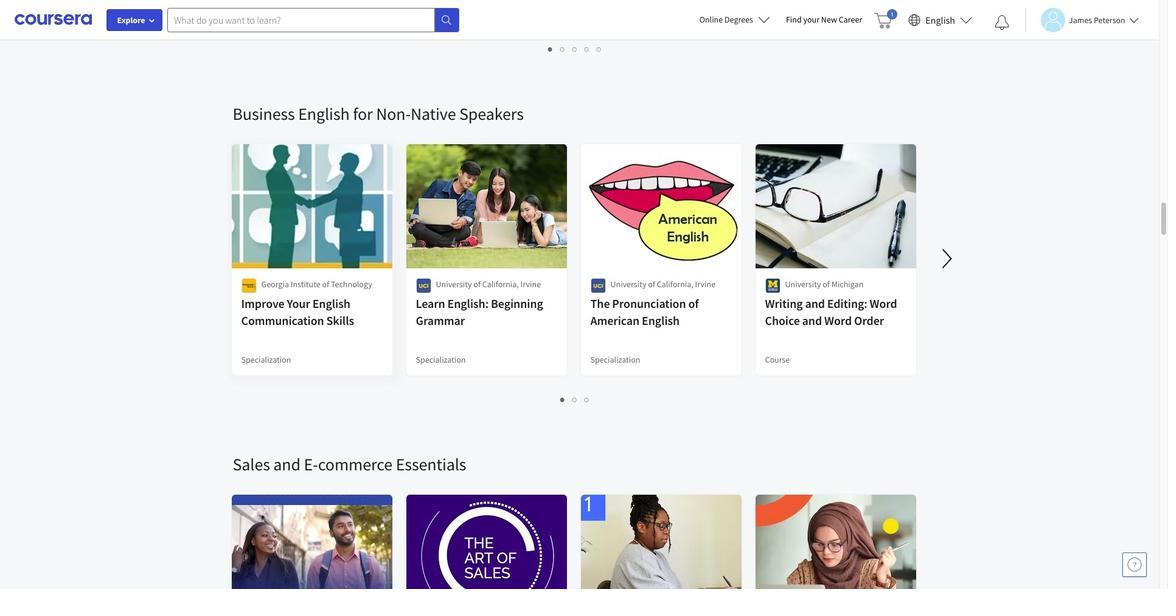 Task type: vqa. For each thing, say whether or not it's contained in the screenshot.
the areas
no



Task type: describe. For each thing, give the bounding box(es) containing it.
your
[[287, 296, 310, 311]]

0 vertical spatial word
[[870, 296, 898, 311]]

for
[[353, 103, 373, 125]]

of for learn
[[474, 279, 481, 290]]

degrees
[[725, 14, 754, 25]]

3 course link from the left
[[754, 0, 918, 26]]

beginning
[[491, 296, 543, 311]]

1 list from the top
[[233, 42, 918, 56]]

list inside the business english for non-native speakers carousel element
[[233, 393, 918, 407]]

the art of sales: mastering the selling process specialization by northwestern university, image
[[406, 495, 568, 589]]

sales
[[233, 453, 270, 475]]

and for choice
[[806, 296, 825, 311]]

sales and e-commerce essentials
[[233, 453, 466, 475]]

coursera image
[[15, 10, 92, 29]]

university of michigan
[[786, 279, 864, 290]]

course inside the business english for non-native speakers carousel element
[[765, 354, 790, 365]]

university for pronunciation
[[611, 279, 647, 290]]

learn
[[416, 296, 445, 311]]

2 for bottommost 1 button 3 button
[[573, 394, 578, 405]]

speakers
[[460, 103, 524, 125]]

new
[[822, 14, 838, 25]]

james peterson
[[1069, 14, 1126, 25]]

james
[[1069, 14, 1093, 25]]

improve
[[241, 296, 285, 311]]

specialization for communication
[[241, 354, 291, 365]]

1 for bottommost 1 button
[[561, 394, 565, 405]]

order
[[855, 313, 885, 328]]

help center image
[[1128, 558, 1142, 572]]

What do you want to learn? text field
[[167, 8, 435, 32]]

fundamentals of social media advertising course by meta, image
[[756, 495, 917, 589]]

2 button for bottommost 1 button
[[569, 393, 581, 407]]

pronunciation
[[613, 296, 686, 311]]

online
[[700, 14, 723, 25]]

0 vertical spatial 1 button
[[545, 42, 557, 56]]

writing and editing: word choice and word order
[[765, 296, 898, 328]]

and for essentials
[[273, 453, 301, 475]]

university of california, irvine image
[[591, 278, 606, 293]]

michigan
[[832, 279, 864, 290]]

find
[[786, 14, 802, 25]]

foundations of digital marketing and e-commerce course by google, image
[[581, 495, 742, 589]]

american
[[591, 313, 640, 328]]

california, for pronunciation
[[657, 279, 694, 290]]

business
[[233, 103, 295, 125]]

of right institute
[[322, 279, 329, 290]]

georgia institute of technology image
[[241, 278, 257, 293]]

2 for 3 button related to the top 1 button
[[561, 43, 565, 55]]

native
[[411, 103, 456, 125]]

course for 1st course link from left
[[241, 4, 266, 15]]

online degrees
[[700, 14, 754, 25]]

e-
[[304, 453, 318, 475]]

explore button
[[107, 9, 163, 31]]

5 button
[[593, 42, 606, 56]]

1 vertical spatial word
[[825, 313, 852, 328]]

business english for non-native speakers carousel element
[[227, 66, 1169, 417]]

course for 2nd course link from the left
[[416, 4, 441, 15]]

business english for non-native speakers
[[233, 103, 524, 125]]

specialization for american
[[591, 354, 641, 365]]

university for english:
[[436, 279, 472, 290]]

3 for bottommost 1 button 3 button
[[585, 394, 590, 405]]



Task type: locate. For each thing, give the bounding box(es) containing it.
2 university of california, irvine from the left
[[611, 279, 716, 290]]

irvine
[[521, 279, 541, 290], [695, 279, 716, 290]]

explore
[[117, 15, 145, 26]]

2 list from the top
[[233, 393, 918, 407]]

0 horizontal spatial irvine
[[521, 279, 541, 290]]

university for and
[[786, 279, 821, 290]]

improve your english communication skills
[[241, 296, 354, 328]]

and inside sales and e-commerce essentials carousel element
[[273, 453, 301, 475]]

4 button
[[581, 42, 593, 56]]

word up the order on the bottom
[[870, 296, 898, 311]]

learn english: beginning grammar
[[416, 296, 543, 328]]

next slide image
[[933, 244, 962, 273]]

and
[[806, 296, 825, 311], [803, 313, 822, 328], [273, 453, 301, 475]]

word
[[870, 296, 898, 311], [825, 313, 852, 328]]

1 horizontal spatial california,
[[657, 279, 694, 290]]

california, up beginning at the bottom left of page
[[483, 279, 519, 290]]

the pronunciation of american english
[[591, 296, 699, 328]]

of left michigan
[[823, 279, 830, 290]]

communication
[[241, 313, 324, 328]]

2 university from the left
[[611, 279, 647, 290]]

1 vertical spatial and
[[803, 313, 822, 328]]

university up 'english:'
[[436, 279, 472, 290]]

1 vertical spatial list
[[233, 393, 918, 407]]

1 vertical spatial 2
[[573, 394, 578, 405]]

skills
[[327, 313, 354, 328]]

writing
[[765, 296, 803, 311]]

english left for
[[298, 103, 350, 125]]

1 university from the left
[[436, 279, 472, 290]]

find your new career link
[[780, 12, 869, 27]]

2 vertical spatial and
[[273, 453, 301, 475]]

editing:
[[828, 296, 868, 311]]

3 button
[[569, 42, 581, 56], [581, 393, 593, 407]]

0 horizontal spatial university of california, irvine
[[436, 279, 541, 290]]

and left e-
[[273, 453, 301, 475]]

specialization down american
[[591, 354, 641, 365]]

3 specialization from the left
[[591, 354, 641, 365]]

essentials
[[396, 453, 466, 475]]

word down editing:
[[825, 313, 852, 328]]

3 university from the left
[[786, 279, 821, 290]]

university of california, irvine for english:
[[436, 279, 541, 290]]

of right 'pronunciation'
[[689, 296, 699, 311]]

3 button for the top 1 button
[[569, 42, 581, 56]]

university of california, irvine up 'english:'
[[436, 279, 541, 290]]

2 button
[[557, 42, 569, 56], [569, 393, 581, 407]]

james peterson button
[[1026, 8, 1139, 32]]

and right 'choice'
[[803, 313, 822, 328]]

show notifications image
[[995, 15, 1010, 30]]

english
[[926, 14, 956, 26], [298, 103, 350, 125], [313, 296, 350, 311], [642, 313, 680, 328]]

0 horizontal spatial california,
[[483, 279, 519, 290]]

university up 'pronunciation'
[[611, 279, 647, 290]]

shopping cart: 1 item image
[[875, 9, 898, 29]]

2 horizontal spatial specialization
[[591, 354, 641, 365]]

university up writing
[[786, 279, 821, 290]]

salesforce sales development representative professional certificate by salesforce, sv academy, image
[[232, 495, 393, 589]]

1 irvine from the left
[[521, 279, 541, 290]]

1 university of california, irvine from the left
[[436, 279, 541, 290]]

3 button for bottommost 1 button
[[581, 393, 593, 407]]

university of california, irvine up 'pronunciation'
[[611, 279, 716, 290]]

0 vertical spatial 3 button
[[569, 42, 581, 56]]

english down 'pronunciation'
[[642, 313, 680, 328]]

commerce
[[318, 453, 393, 475]]

english inside english button
[[926, 14, 956, 26]]

0 horizontal spatial specialization
[[241, 354, 291, 365]]

the
[[591, 296, 610, 311]]

1 button
[[545, 42, 557, 56], [557, 393, 569, 407]]

1 specialization from the left
[[241, 354, 291, 365]]

1 horizontal spatial university of california, irvine
[[611, 279, 716, 290]]

california, for english:
[[483, 279, 519, 290]]

of
[[322, 279, 329, 290], [474, 279, 481, 290], [648, 279, 656, 290], [823, 279, 830, 290], [689, 296, 699, 311]]

1 inside the business english for non-native speakers carousel element
[[561, 394, 565, 405]]

and down university of michigan
[[806, 296, 825, 311]]

english up skills
[[313, 296, 350, 311]]

1 california, from the left
[[483, 279, 519, 290]]

1 course link from the left
[[230, 0, 394, 26]]

list
[[233, 42, 918, 56], [233, 393, 918, 407]]

of up 'english:'
[[474, 279, 481, 290]]

english button
[[904, 0, 978, 40]]

institute
[[291, 279, 321, 290]]

georgia
[[261, 279, 289, 290]]

1 horizontal spatial irvine
[[695, 279, 716, 290]]

0 vertical spatial 3
[[573, 43, 578, 55]]

2 button inside the business english for non-native speakers carousel element
[[569, 393, 581, 407]]

university of california, irvine image
[[416, 278, 431, 293]]

1
[[548, 43, 553, 55], [561, 394, 565, 405]]

0 horizontal spatial university
[[436, 279, 472, 290]]

3
[[573, 43, 578, 55], [585, 394, 590, 405]]

of inside the pronunciation of american english
[[689, 296, 699, 311]]

2 horizontal spatial university
[[786, 279, 821, 290]]

english:
[[448, 296, 489, 311]]

0 horizontal spatial 2
[[561, 43, 565, 55]]

1 vertical spatial 3 button
[[581, 393, 593, 407]]

1 horizontal spatial university
[[611, 279, 647, 290]]

california, up 'pronunciation'
[[657, 279, 694, 290]]

of for the
[[648, 279, 656, 290]]

0 horizontal spatial 3
[[573, 43, 578, 55]]

1 vertical spatial 1 button
[[557, 393, 569, 407]]

technology
[[331, 279, 372, 290]]

your
[[804, 14, 820, 25]]

course
[[241, 4, 266, 15], [416, 4, 441, 15], [765, 4, 790, 15], [765, 354, 790, 365]]

1 horizontal spatial 2
[[573, 394, 578, 405]]

4
[[585, 43, 590, 55]]

1 vertical spatial 3
[[585, 394, 590, 405]]

specialization
[[241, 354, 291, 365], [416, 354, 466, 365], [591, 354, 641, 365]]

university of california, irvine
[[436, 279, 541, 290], [611, 279, 716, 290]]

1 horizontal spatial 3
[[585, 394, 590, 405]]

0 horizontal spatial word
[[825, 313, 852, 328]]

1 for the top 1 button
[[548, 43, 553, 55]]

2 california, from the left
[[657, 279, 694, 290]]

career
[[839, 14, 863, 25]]

None search field
[[167, 8, 460, 32]]

1 horizontal spatial course link
[[405, 0, 568, 26]]

1 horizontal spatial 1
[[561, 394, 565, 405]]

0 vertical spatial 2
[[561, 43, 565, 55]]

of for writing
[[823, 279, 830, 290]]

2 specialization from the left
[[416, 354, 466, 365]]

3 inside the business english for non-native speakers carousel element
[[585, 394, 590, 405]]

grammar
[[416, 313, 465, 328]]

course link
[[230, 0, 394, 26], [405, 0, 568, 26], [754, 0, 918, 26]]

0 vertical spatial and
[[806, 296, 825, 311]]

online degrees button
[[690, 6, 780, 33]]

1 horizontal spatial specialization
[[416, 354, 466, 365]]

irvine for the pronunciation of american english
[[695, 279, 716, 290]]

find your new career
[[786, 14, 863, 25]]

0 vertical spatial 2 button
[[557, 42, 569, 56]]

specialization down communication
[[241, 354, 291, 365]]

2 course link from the left
[[405, 0, 568, 26]]

0 vertical spatial 1
[[548, 43, 553, 55]]

university of michigan image
[[765, 278, 781, 293]]

california,
[[483, 279, 519, 290], [657, 279, 694, 290]]

university of california, irvine for pronunciation
[[611, 279, 716, 290]]

specialization down grammar
[[416, 354, 466, 365]]

5
[[597, 43, 602, 55]]

sales and e-commerce essentials carousel element
[[227, 417, 1169, 589]]

0 horizontal spatial 1
[[548, 43, 553, 55]]

2 inside the business english for non-native speakers carousel element
[[573, 394, 578, 405]]

1 vertical spatial 2 button
[[569, 393, 581, 407]]

1 vertical spatial 1
[[561, 394, 565, 405]]

specialization for grammar
[[416, 354, 466, 365]]

0 vertical spatial list
[[233, 42, 918, 56]]

choice
[[765, 313, 800, 328]]

english right the shopping cart: 1 item icon
[[926, 14, 956, 26]]

non-
[[376, 103, 411, 125]]

english inside improve your english communication skills
[[313, 296, 350, 311]]

2 irvine from the left
[[695, 279, 716, 290]]

irvine for learn english: beginning grammar
[[521, 279, 541, 290]]

2
[[561, 43, 565, 55], [573, 394, 578, 405]]

english inside the pronunciation of american english
[[642, 313, 680, 328]]

2 horizontal spatial course link
[[754, 0, 918, 26]]

course for 3rd course link
[[765, 4, 790, 15]]

of up 'pronunciation'
[[648, 279, 656, 290]]

university
[[436, 279, 472, 290], [611, 279, 647, 290], [786, 279, 821, 290]]

2 button for the top 1 button
[[557, 42, 569, 56]]

1 horizontal spatial word
[[870, 296, 898, 311]]

peterson
[[1094, 14, 1126, 25]]

georgia institute of technology
[[261, 279, 372, 290]]

0 horizontal spatial course link
[[230, 0, 394, 26]]

3 for 3 button related to the top 1 button
[[573, 43, 578, 55]]



